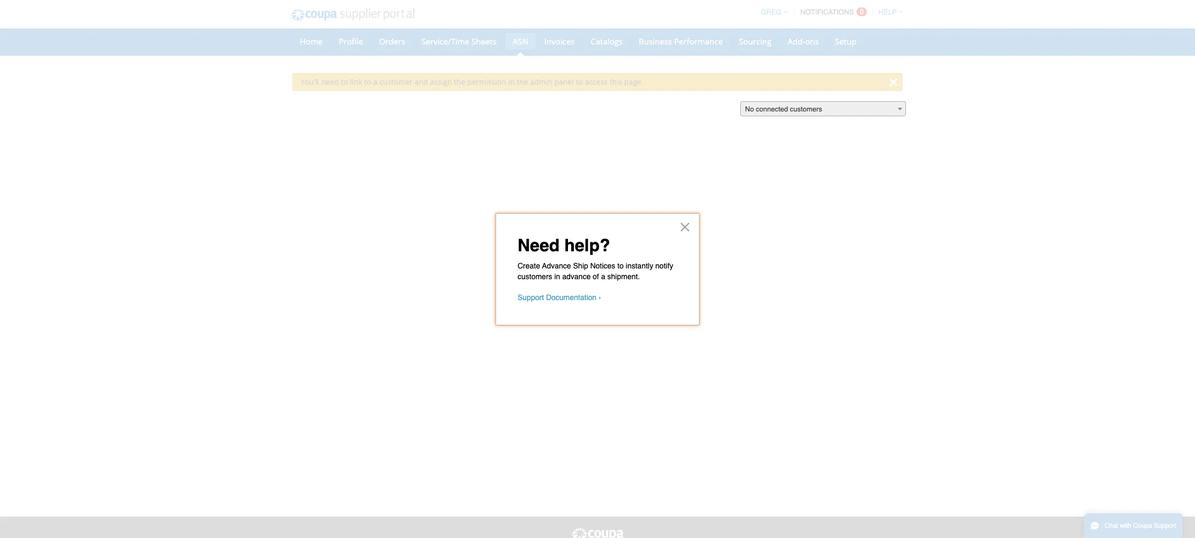 Task type: describe. For each thing, give the bounding box(es) containing it.
profile
[[339, 36, 363, 47]]

create
[[518, 262, 540, 271]]

of
[[593, 272, 599, 281]]

chat
[[1105, 522, 1118, 530]]

home link
[[293, 33, 330, 49]]

documentation
[[546, 294, 597, 302]]

support inside chat with coupa support button
[[1154, 522, 1177, 530]]

customers inside text field
[[790, 105, 822, 113]]

shipment.
[[607, 272, 640, 281]]

1 the from the left
[[454, 77, 465, 87]]

need
[[518, 235, 560, 255]]

sheets
[[472, 36, 497, 47]]

permission
[[467, 77, 506, 87]]

No connected customers field
[[740, 101, 906, 117]]

1 vertical spatial coupa supplier portal image
[[571, 528, 624, 539]]

No connected customers text field
[[741, 102, 905, 117]]

0 horizontal spatial in
[[508, 77, 515, 87]]

home
[[300, 36, 323, 47]]

notices
[[590, 262, 615, 271]]

invoices
[[544, 36, 575, 47]]

no
[[745, 105, 754, 113]]

panel
[[554, 77, 574, 87]]

asn link
[[506, 33, 535, 49]]

catalogs link
[[584, 33, 630, 49]]

in inside create advance ship notices to instantly notify customers in advance of a shipment.
[[554, 272, 560, 281]]

advance
[[562, 272, 591, 281]]

catalogs
[[591, 36, 623, 47]]

and
[[415, 77, 428, 87]]

notify
[[655, 262, 673, 271]]

instantly
[[626, 262, 653, 271]]

chat with coupa support button
[[1084, 514, 1183, 539]]

business performance link
[[632, 33, 730, 49]]

orders
[[379, 36, 405, 47]]

assign
[[430, 77, 452, 87]]

support inside dialog
[[518, 294, 544, 302]]

connected
[[756, 105, 788, 113]]

with
[[1120, 522, 1131, 530]]

business performance
[[639, 36, 723, 47]]

2 the from the left
[[517, 77, 528, 87]]

a inside create advance ship notices to instantly notify customers in advance of a shipment.
[[601, 272, 605, 281]]

orders link
[[372, 33, 412, 49]]

need help?
[[518, 235, 610, 255]]

advance
[[542, 262, 571, 271]]

you'll
[[300, 77, 319, 87]]

service/time sheets
[[421, 36, 497, 47]]

no connected customers
[[745, 105, 822, 113]]

link
[[350, 77, 362, 87]]

dialog containing ×
[[496, 213, 699, 325]]

need
[[321, 77, 339, 87]]

× button
[[680, 216, 691, 235]]

invoices link
[[537, 33, 582, 49]]



Task type: locate. For each thing, give the bounding box(es) containing it.
to
[[341, 77, 348, 87], [364, 77, 371, 87], [576, 77, 583, 87], [617, 262, 624, 271]]

to right the panel
[[576, 77, 583, 87]]

add-ons link
[[781, 33, 826, 49]]

access
[[585, 77, 608, 87]]

sourcing link
[[732, 33, 779, 49]]

customers
[[790, 105, 822, 113], [518, 272, 552, 281]]

support down create on the left
[[518, 294, 544, 302]]

service/time
[[421, 36, 469, 47]]

ons
[[805, 36, 819, 47]]

you'll need to link to a customer and assign the permission in the admin panel to access this page.
[[300, 77, 643, 87]]

add-
[[788, 36, 805, 47]]

in down advance
[[554, 272, 560, 281]]

customer
[[379, 77, 413, 87]]

0 horizontal spatial customers
[[518, 272, 552, 281]]

1 vertical spatial support
[[1154, 522, 1177, 530]]

›
[[599, 294, 601, 302]]

setup
[[835, 36, 857, 47]]

the left the admin
[[517, 77, 528, 87]]

the right assign
[[454, 77, 465, 87]]

1 horizontal spatial the
[[517, 77, 528, 87]]

to left link
[[341, 77, 348, 87]]

to right link
[[364, 77, 371, 87]]

ship
[[573, 262, 588, 271]]

in right permission
[[508, 77, 515, 87]]

support documentation › link
[[518, 294, 601, 302]]

0 horizontal spatial the
[[454, 77, 465, 87]]

×
[[680, 216, 691, 235]]

asn
[[513, 36, 528, 47]]

help?
[[564, 235, 610, 255]]

sourcing
[[739, 36, 772, 47]]

1 vertical spatial customers
[[518, 272, 552, 281]]

setup link
[[828, 33, 864, 49]]

dialog
[[496, 213, 699, 325]]

support
[[518, 294, 544, 302], [1154, 522, 1177, 530]]

customers right connected
[[790, 105, 822, 113]]

add-ons
[[788, 36, 819, 47]]

this
[[610, 77, 622, 87]]

1 horizontal spatial support
[[1154, 522, 1177, 530]]

0 vertical spatial a
[[373, 77, 377, 87]]

to up shipment. at the right of page
[[617, 262, 624, 271]]

0 vertical spatial customers
[[790, 105, 822, 113]]

0 vertical spatial in
[[508, 77, 515, 87]]

a
[[373, 77, 377, 87], [601, 272, 605, 281]]

support documentation ›
[[518, 294, 601, 302]]

1 vertical spatial a
[[601, 272, 605, 281]]

1 horizontal spatial customers
[[790, 105, 822, 113]]

performance
[[674, 36, 723, 47]]

1 horizontal spatial in
[[554, 272, 560, 281]]

a right link
[[373, 77, 377, 87]]

a right of
[[601, 272, 605, 281]]

business
[[639, 36, 672, 47]]

0 horizontal spatial a
[[373, 77, 377, 87]]

customers down create on the left
[[518, 272, 552, 281]]

1 vertical spatial in
[[554, 272, 560, 281]]

customers inside create advance ship notices to instantly notify customers in advance of a shipment.
[[518, 272, 552, 281]]

0 horizontal spatial support
[[518, 294, 544, 302]]

coupa supplier portal image
[[284, 2, 422, 28], [571, 528, 624, 539]]

1 horizontal spatial coupa supplier portal image
[[571, 528, 624, 539]]

0 horizontal spatial coupa supplier portal image
[[284, 2, 422, 28]]

0 vertical spatial support
[[518, 294, 544, 302]]

page.
[[624, 77, 643, 87]]

coupa
[[1133, 522, 1152, 530]]

to inside create advance ship notices to instantly notify customers in advance of a shipment.
[[617, 262, 624, 271]]

1 horizontal spatial a
[[601, 272, 605, 281]]

chat with coupa support
[[1105, 522, 1177, 530]]

0 vertical spatial coupa supplier portal image
[[284, 2, 422, 28]]

create advance ship notices to instantly notify customers in advance of a shipment.
[[518, 262, 675, 281]]

in
[[508, 77, 515, 87], [554, 272, 560, 281]]

support right the coupa
[[1154, 522, 1177, 530]]

the
[[454, 77, 465, 87], [517, 77, 528, 87]]

service/time sheets link
[[414, 33, 504, 49]]

profile link
[[332, 33, 370, 49]]

admin
[[530, 77, 552, 87]]



